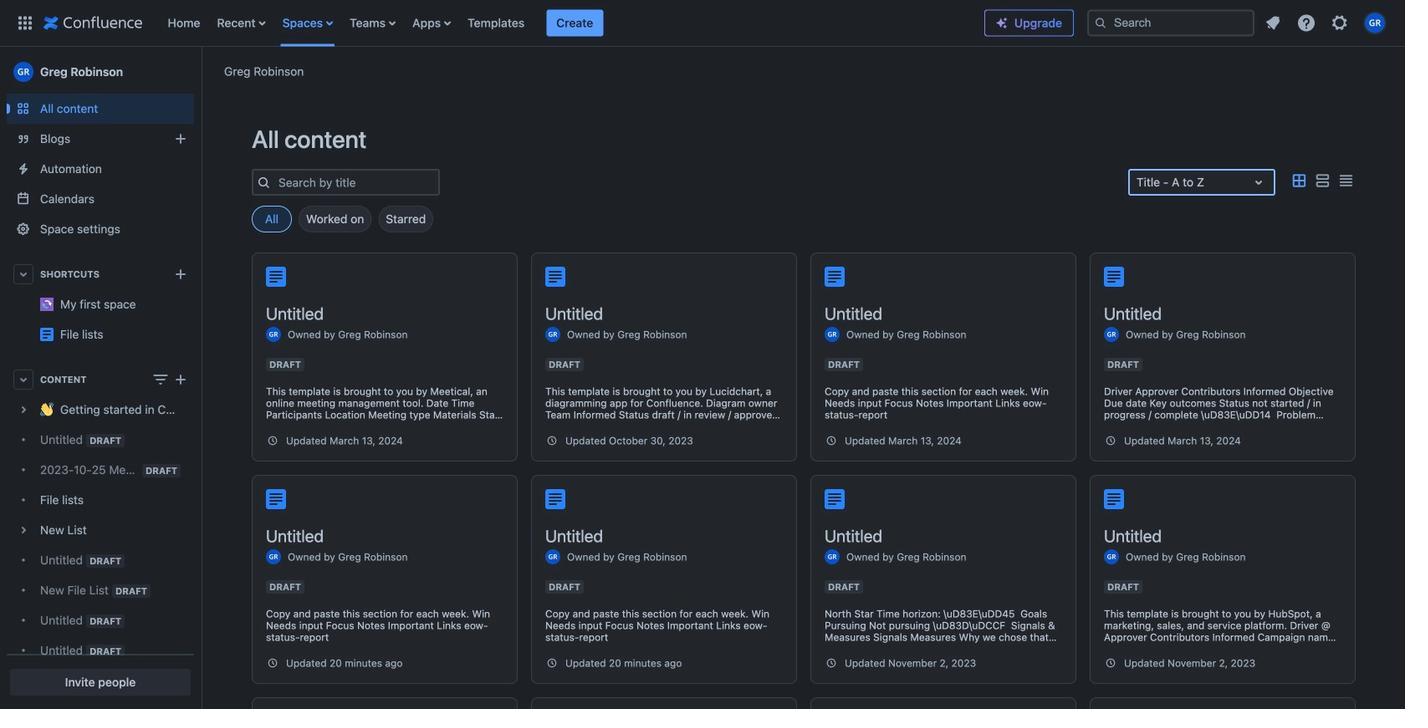 Task type: locate. For each thing, give the bounding box(es) containing it.
profile picture image
[[266, 327, 281, 342], [545, 327, 561, 342], [825, 327, 840, 342], [1104, 327, 1119, 342], [266, 550, 281, 565], [545, 550, 561, 565], [825, 550, 840, 565], [1104, 550, 1119, 565]]

collapse sidebar image
[[182, 55, 219, 89]]

None search field
[[1088, 10, 1255, 36]]

global element
[[10, 0, 985, 46]]

banner
[[0, 0, 1405, 47]]

Search by title field
[[274, 171, 438, 194]]

list item inside list
[[547, 10, 603, 36]]

page image
[[266, 267, 286, 287], [545, 267, 566, 287], [825, 267, 845, 287], [545, 489, 566, 509], [825, 489, 845, 509]]

premium image
[[996, 16, 1009, 30]]

confluence image
[[44, 13, 143, 33], [44, 13, 143, 33]]

page image
[[1104, 267, 1124, 287], [266, 489, 286, 509], [1104, 489, 1124, 509]]

space element
[[0, 47, 201, 709]]

list for the appswitcher icon
[[159, 0, 985, 46]]

1 horizontal spatial list
[[1258, 8, 1395, 38]]

file lists image
[[40, 328, 54, 341]]

list
[[159, 0, 985, 46], [1258, 8, 1395, 38]]

list item
[[547, 10, 603, 36]]

compact list image
[[1336, 171, 1356, 191]]

0 horizontal spatial list
[[159, 0, 985, 46]]

tree
[[7, 395, 194, 709]]



Task type: describe. For each thing, give the bounding box(es) containing it.
settings icon image
[[1330, 13, 1350, 33]]

change view image
[[151, 370, 171, 390]]

help icon image
[[1297, 13, 1317, 33]]

create a page image
[[171, 370, 191, 390]]

add shortcut image
[[171, 264, 191, 284]]

notification icon image
[[1263, 13, 1283, 33]]

appswitcher icon image
[[15, 13, 35, 33]]

list image
[[1313, 171, 1333, 191]]

cards image
[[1289, 171, 1309, 191]]

search image
[[1094, 16, 1108, 30]]

tree inside space element
[[7, 395, 194, 709]]

list for premium icon
[[1258, 8, 1395, 38]]

open image
[[1249, 172, 1269, 192]]

Search field
[[1088, 10, 1255, 36]]

create a blog image
[[171, 129, 191, 149]]



Task type: vqa. For each thing, say whether or not it's contained in the screenshot.
the middle Page icon
yes



